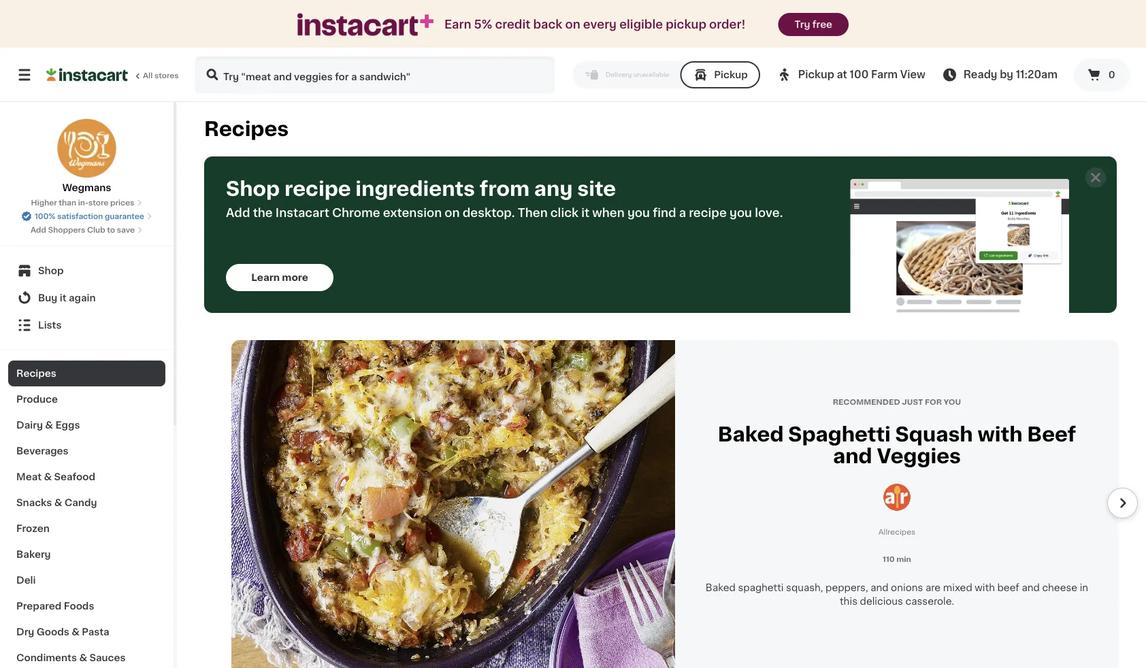 Task type: vqa. For each thing, say whether or not it's contained in the screenshot.
top Baked
yes



Task type: describe. For each thing, give the bounding box(es) containing it.
higher than in-store prices
[[31, 199, 134, 207]]

min
[[897, 556, 912, 564]]

with inside baked spaghetti squash, peppers, and onions are mixed with beef and cheese in this delicious casserole.
[[975, 584, 996, 593]]

0 vertical spatial recipes
[[204, 120, 289, 139]]

beef
[[1028, 425, 1077, 445]]

baked spaghetti squash with beef and veggies
[[718, 425, 1077, 467]]

prepared foods link
[[8, 594, 165, 620]]

click
[[551, 207, 579, 219]]

& for dairy
[[45, 421, 53, 430]]

beverages link
[[8, 439, 165, 464]]

learn more
[[251, 273, 308, 283]]

1 horizontal spatial on
[[566, 19, 581, 30]]

0 vertical spatial it
[[582, 207, 590, 219]]

free
[[813, 20, 833, 29]]

add for add shoppers club to save
[[31, 226, 46, 234]]

baked for baked spaghetti squash with beef and veggies
[[718, 425, 784, 445]]

Search field
[[196, 57, 554, 93]]

shop for shop
[[38, 266, 64, 276]]

prices
[[110, 199, 134, 207]]

just
[[903, 399, 924, 406]]

cheese
[[1043, 584, 1078, 593]]

foods
[[64, 602, 94, 612]]

buy
[[38, 294, 57, 303]]

then
[[518, 207, 548, 219]]

seafood
[[54, 473, 95, 482]]

pasta
[[82, 628, 109, 637]]

item carousel region
[[204, 341, 1139, 669]]

guarantee
[[105, 213, 144, 220]]

bakery link
[[8, 542, 165, 568]]

extension
[[383, 207, 442, 219]]

instacart logo image
[[46, 67, 128, 83]]

recommended
[[833, 399, 901, 406]]

deli
[[16, 576, 36, 586]]

higher
[[31, 199, 57, 207]]

spaghetti
[[789, 425, 891, 445]]

peppers,
[[826, 584, 869, 593]]

recommended just for you
[[833, 399, 962, 406]]

condiments & sauces
[[16, 654, 126, 663]]

add the instacart chrome extension on desktop. then click it when you find a recipe you love.
[[226, 207, 784, 219]]

pickup button
[[681, 61, 761, 89]]

all stores
[[143, 72, 179, 79]]

with inside 'baked spaghetti squash with beef and veggies'
[[978, 425, 1023, 445]]

chrome
[[332, 207, 380, 219]]

earn 5% credit back on every eligible pickup order!
[[445, 19, 746, 30]]

0 horizontal spatial on
[[445, 207, 460, 219]]

to
[[107, 226, 115, 234]]

11:20am
[[1017, 70, 1058, 80]]

squash
[[896, 425, 974, 445]]

pickup for pickup
[[715, 70, 748, 80]]

baked spaghetti squash, peppers, and onions are mixed with beef and cheese in this delicious casserole.
[[706, 584, 1089, 607]]

a
[[679, 207, 687, 219]]

service type group
[[573, 61, 761, 89]]

spaghetti
[[739, 584, 784, 593]]

try free
[[795, 20, 833, 29]]

0 vertical spatial recipe
[[285, 179, 351, 199]]

candy
[[65, 499, 97, 508]]

instacart
[[276, 207, 330, 219]]

sauces
[[90, 654, 126, 663]]

wegmans link
[[57, 119, 117, 195]]

stores
[[155, 72, 179, 79]]

dairy & eggs link
[[8, 413, 165, 439]]

condiments
[[16, 654, 77, 663]]

than
[[59, 199, 76, 207]]

pickup at 100 farm view
[[799, 70, 926, 80]]

prepared
[[16, 602, 62, 612]]

1 vertical spatial recipe
[[689, 207, 727, 219]]

1 vertical spatial it
[[60, 294, 66, 303]]

love.
[[755, 207, 784, 219]]

express icon image
[[298, 13, 434, 36]]

and right "beef"
[[1023, 584, 1041, 593]]

delicious
[[861, 597, 904, 607]]

100% satisfaction guarantee button
[[21, 208, 152, 222]]

110
[[883, 556, 895, 564]]

by
[[1001, 70, 1014, 80]]

the
[[253, 207, 273, 219]]

all
[[143, 72, 153, 79]]

extension banner image
[[851, 179, 1070, 313]]

this
[[840, 597, 858, 607]]

pickup
[[666, 19, 707, 30]]

mixed
[[944, 584, 973, 593]]

condiments & sauces link
[[8, 646, 165, 669]]

view
[[901, 70, 926, 80]]

ingredients
[[356, 179, 475, 199]]

onions
[[892, 584, 924, 593]]

club
[[87, 226, 105, 234]]

beverages
[[16, 447, 68, 456]]

shop link
[[8, 257, 165, 285]]

store
[[88, 199, 109, 207]]



Task type: locate. For each thing, give the bounding box(es) containing it.
baked inside baked spaghetti squash, peppers, and onions are mixed with beef and cheese in this delicious casserole.
[[706, 584, 736, 593]]

1 horizontal spatial add
[[226, 207, 250, 219]]

lists
[[38, 321, 62, 330]]

recipes link
[[8, 361, 165, 387]]

beef
[[998, 584, 1020, 593]]

goods
[[37, 628, 69, 637]]

in-
[[78, 199, 88, 207]]

buy it again
[[38, 294, 96, 303]]

from
[[480, 179, 530, 199]]

squash,
[[787, 584, 824, 593]]

veggies
[[877, 447, 962, 467]]

0 vertical spatial on
[[566, 19, 581, 30]]

100
[[850, 70, 869, 80]]

on right back
[[566, 19, 581, 30]]

farm
[[872, 70, 898, 80]]

recipe
[[285, 179, 351, 199], [689, 207, 727, 219]]

1 vertical spatial with
[[975, 584, 996, 593]]

every
[[584, 19, 617, 30]]

you
[[944, 399, 962, 406]]

shop recipe ingredients from any site
[[226, 179, 616, 199]]

1 vertical spatial baked
[[706, 584, 736, 593]]

learn
[[251, 273, 280, 283]]

you
[[628, 207, 650, 219], [730, 207, 753, 219]]

0 vertical spatial with
[[978, 425, 1023, 445]]

1 horizontal spatial it
[[582, 207, 590, 219]]

ready
[[964, 70, 998, 80]]

0 vertical spatial shop
[[226, 179, 280, 199]]

you left love.
[[730, 207, 753, 219]]

0 horizontal spatial recipes
[[16, 369, 56, 379]]

with
[[978, 425, 1023, 445], [975, 584, 996, 593]]

and up delicious
[[871, 584, 889, 593]]

1 you from the left
[[628, 207, 650, 219]]

shop for shop recipe ingredients from any site
[[226, 179, 280, 199]]

order!
[[710, 19, 746, 30]]

all stores link
[[46, 56, 180, 94]]

& for condiments
[[79, 654, 87, 663]]

satisfaction
[[57, 213, 103, 220]]

eligible
[[620, 19, 663, 30]]

1 horizontal spatial shop
[[226, 179, 280, 199]]

& for snacks
[[54, 499, 62, 508]]

wegmans
[[62, 183, 111, 193]]

recipe up instacart
[[285, 179, 351, 199]]

dry goods & pasta link
[[8, 620, 165, 646]]

0 horizontal spatial recipe
[[285, 179, 351, 199]]

it right click
[[582, 207, 590, 219]]

baked inside 'baked spaghetti squash with beef and veggies'
[[718, 425, 784, 445]]

find
[[653, 207, 677, 219]]

pickup left at at the top
[[799, 70, 835, 80]]

more
[[282, 273, 308, 283]]

pickup inside "button"
[[715, 70, 748, 80]]

pickup down order!
[[715, 70, 748, 80]]

produce link
[[8, 387, 165, 413]]

1 vertical spatial recipes
[[16, 369, 56, 379]]

with left beef
[[978, 425, 1023, 445]]

earn
[[445, 19, 472, 30]]

1 horizontal spatial you
[[730, 207, 753, 219]]

in
[[1081, 584, 1089, 593]]

& left the pasta
[[72, 628, 80, 637]]

0 horizontal spatial you
[[628, 207, 650, 219]]

on left desktop.
[[445, 207, 460, 219]]

you left find
[[628, 207, 650, 219]]

pickup for pickup at 100 farm view
[[799, 70, 835, 80]]

& left eggs
[[45, 421, 53, 430]]

0 vertical spatial add
[[226, 207, 250, 219]]

0
[[1109, 70, 1116, 80]]

dairy
[[16, 421, 43, 430]]

casserole.
[[906, 597, 955, 607]]

recipe right a
[[689, 207, 727, 219]]

add shoppers club to save link
[[31, 225, 143, 236]]

0 horizontal spatial shop
[[38, 266, 64, 276]]

deli link
[[8, 568, 165, 594]]

1 vertical spatial on
[[445, 207, 460, 219]]

& right meat
[[44, 473, 52, 482]]

desktop.
[[463, 207, 515, 219]]

baked
[[718, 425, 784, 445], [706, 584, 736, 593]]

snacks & candy link
[[8, 490, 165, 516]]

1 vertical spatial shop
[[38, 266, 64, 276]]

again
[[69, 294, 96, 303]]

meat & seafood
[[16, 473, 95, 482]]

wegmans logo image
[[57, 119, 117, 178]]

dry goods & pasta
[[16, 628, 109, 637]]

& inside 'link'
[[54, 499, 62, 508]]

prepared foods
[[16, 602, 94, 612]]

dairy & eggs
[[16, 421, 80, 430]]

add for add the instacart chrome extension on desktop. then click it when you find a recipe you love.
[[226, 207, 250, 219]]

add left the on the top of page
[[226, 207, 250, 219]]

5%
[[474, 19, 493, 30]]

at
[[837, 70, 848, 80]]

it right buy at top left
[[60, 294, 66, 303]]

frozen
[[16, 524, 50, 534]]

1 horizontal spatial recipe
[[689, 207, 727, 219]]

produce
[[16, 395, 58, 405]]

add shoppers club to save
[[31, 226, 135, 234]]

are
[[926, 584, 941, 593]]

&
[[45, 421, 53, 430], [44, 473, 52, 482], [54, 499, 62, 508], [72, 628, 80, 637], [79, 654, 87, 663]]

0 button
[[1075, 59, 1131, 91]]

pickup inside popup button
[[799, 70, 835, 80]]

1 vertical spatial add
[[31, 226, 46, 234]]

& left candy
[[54, 499, 62, 508]]

baked for baked spaghetti squash, peppers, and onions are mixed with beef and cheese in this delicious casserole.
[[706, 584, 736, 593]]

any
[[535, 179, 573, 199]]

allrecipes image
[[884, 484, 911, 512]]

site
[[578, 179, 616, 199]]

it
[[582, 207, 590, 219], [60, 294, 66, 303]]

dry
[[16, 628, 34, 637]]

and down spaghetti
[[834, 447, 873, 467]]

meat
[[16, 473, 42, 482]]

and inside 'baked spaghetti squash with beef and veggies'
[[834, 447, 873, 467]]

pickup
[[799, 70, 835, 80], [715, 70, 748, 80]]

higher than in-store prices link
[[31, 198, 143, 208]]

add
[[226, 207, 250, 219], [31, 226, 46, 234]]

try
[[795, 20, 811, 29]]

1 horizontal spatial pickup
[[799, 70, 835, 80]]

& left sauces on the left of page
[[79, 654, 87, 663]]

ready by 11:20am link
[[942, 67, 1058, 83]]

add inside "link"
[[31, 226, 46, 234]]

100%
[[35, 213, 55, 220]]

credit
[[495, 19, 531, 30]]

110 min
[[883, 556, 912, 564]]

recipes
[[204, 120, 289, 139], [16, 369, 56, 379]]

0 horizontal spatial add
[[31, 226, 46, 234]]

2 you from the left
[[730, 207, 753, 219]]

& for meat
[[44, 473, 52, 482]]

learn more button
[[226, 264, 334, 291]]

shop up the on the top of page
[[226, 179, 280, 199]]

None search field
[[195, 56, 556, 94]]

shop up buy at top left
[[38, 266, 64, 276]]

shop
[[226, 179, 280, 199], [38, 266, 64, 276]]

snacks & candy
[[16, 499, 97, 508]]

1 horizontal spatial recipes
[[204, 120, 289, 139]]

save
[[117, 226, 135, 234]]

0 vertical spatial baked
[[718, 425, 784, 445]]

0 horizontal spatial it
[[60, 294, 66, 303]]

with left "beef"
[[975, 584, 996, 593]]

bakery
[[16, 550, 51, 560]]

0 horizontal spatial pickup
[[715, 70, 748, 80]]

shoppers
[[48, 226, 85, 234]]

add down 100%
[[31, 226, 46, 234]]



